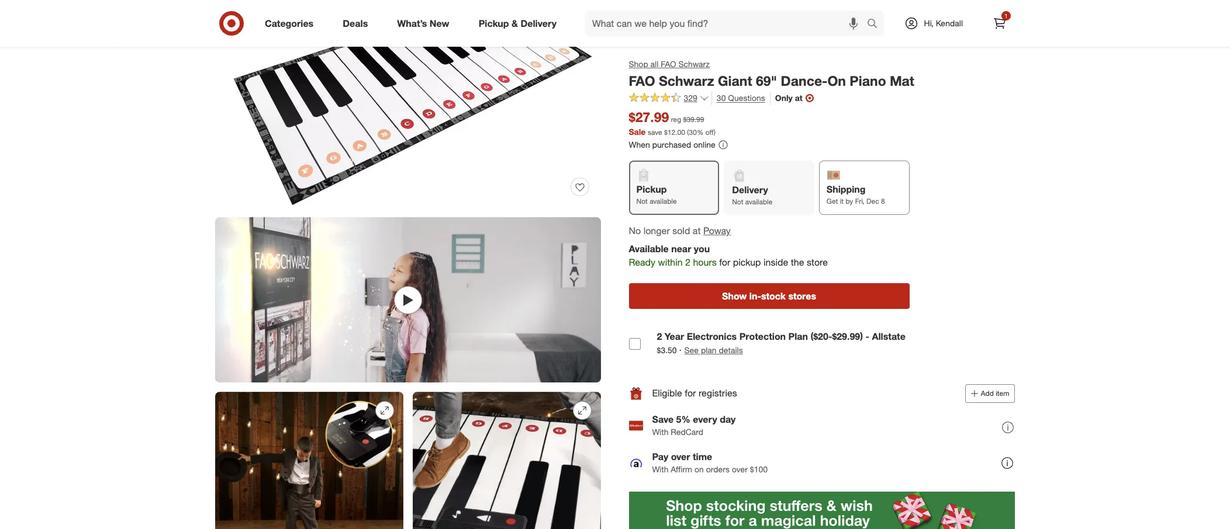 Task type: vqa. For each thing, say whether or not it's contained in the screenshot.


Task type: describe. For each thing, give the bounding box(es) containing it.
30 inside $27.99 reg $39.99 sale save $ 12.00 ( 30 % off )
[[690, 128, 697, 137]]

pickup
[[734, 257, 762, 269]]

&
[[512, 17, 518, 29]]

shipping
[[827, 184, 866, 196]]

purchased
[[653, 140, 692, 150]]

hi,
[[924, 18, 934, 28]]

329
[[684, 93, 698, 103]]

fao schwarz giant 69&#34; dance-on piano mat, 2 of 12, play video image
[[215, 218, 601, 383]]

$
[[665, 128, 668, 137]]

every
[[694, 414, 718, 426]]

affirm
[[671, 465, 693, 475]]

protection
[[740, 331, 786, 343]]

available for pickup
[[650, 197, 677, 206]]

new
[[430, 17, 450, 29]]

details
[[719, 346, 743, 355]]

within
[[659, 257, 683, 269]]

fao schwarz giant 69&#34; dance-on piano mat, 4 of 12 image
[[413, 393, 601, 530]]

get
[[827, 197, 839, 206]]

12.00
[[668, 128, 686, 137]]

0 vertical spatial schwarz
[[679, 59, 710, 69]]

only
[[776, 93, 793, 103]]

ready
[[629, 257, 656, 269]]

store
[[807, 257, 829, 269]]

day
[[720, 414, 736, 426]]

allstate
[[873, 331, 906, 343]]

electronics
[[687, 331, 737, 343]]

eligible
[[653, 388, 683, 400]]

fri,
[[856, 197, 865, 206]]

show
[[723, 291, 747, 302]]

shop
[[629, 59, 649, 69]]

$27.99
[[629, 109, 670, 125]]

reg
[[672, 115, 682, 124]]

not for pickup
[[637, 197, 648, 206]]

)
[[714, 128, 716, 137]]

dance-
[[781, 73, 828, 89]]

when
[[629, 140, 651, 150]]

questions
[[729, 93, 766, 103]]

off
[[706, 128, 714, 137]]

1
[[1005, 12, 1008, 19]]

0 vertical spatial delivery
[[521, 17, 557, 29]]

it
[[841, 197, 844, 206]]

categories
[[265, 17, 314, 29]]

$27.99 reg $39.99 sale save $ 12.00 ( 30 % off )
[[629, 109, 716, 137]]

2 inside 2 year electronics protection plan ($20-$29.99) - allstate $3.50 · see plan details
[[657, 331, 663, 343]]

$39.99
[[684, 115, 705, 124]]

pay
[[653, 452, 669, 463]]

add item
[[982, 389, 1010, 398]]

fao schwarz giant 69&#34; dance-on piano mat, 3 of 12 image
[[215, 393, 404, 530]]

1 vertical spatial fao
[[629, 73, 656, 89]]

1 vertical spatial for
[[685, 388, 697, 400]]

search
[[862, 18, 890, 30]]

$100
[[751, 465, 768, 475]]

69"
[[757, 73, 778, 89]]

not for delivery
[[733, 198, 744, 207]]

show in-stock stores
[[723, 291, 817, 302]]

add item button
[[966, 385, 1015, 403]]

longer
[[644, 225, 670, 237]]

orders
[[707, 465, 730, 475]]

dec
[[867, 197, 880, 206]]

available
[[629, 243, 669, 255]]

search button
[[862, 11, 890, 39]]

all
[[651, 59, 659, 69]]

time
[[693, 452, 713, 463]]

30 questions link
[[712, 92, 766, 105]]

for inside available near you ready within 2 hours for pickup inside the store
[[720, 257, 731, 269]]

with inside pay over time with affirm on orders over $100
[[653, 465, 669, 475]]

mat
[[891, 73, 915, 89]]

329 link
[[629, 92, 710, 106]]

-
[[866, 331, 870, 343]]

sold
[[673, 225, 691, 237]]

hours
[[694, 257, 717, 269]]

1 vertical spatial over
[[733, 465, 748, 475]]

·
[[680, 344, 682, 356]]

no longer sold at poway
[[629, 225, 731, 237]]



Task type: locate. For each thing, give the bounding box(es) containing it.
0 horizontal spatial delivery
[[521, 17, 557, 29]]

pickup & delivery link
[[469, 11, 571, 36]]

save
[[653, 414, 674, 426]]

1 with from the top
[[653, 428, 669, 438]]

for right eligible
[[685, 388, 697, 400]]

pickup inside pickup not available
[[637, 184, 667, 196]]

giant
[[719, 73, 753, 89]]

30 down "giant"
[[717, 93, 726, 103]]

1 horizontal spatial for
[[720, 257, 731, 269]]

inside
[[764, 257, 789, 269]]

schwarz
[[679, 59, 710, 69], [659, 73, 715, 89]]

8
[[882, 197, 886, 206]]

poway
[[704, 225, 731, 237]]

0 horizontal spatial 2
[[657, 331, 663, 343]]

$29.99)
[[833, 331, 864, 343]]

1 horizontal spatial pickup
[[637, 184, 667, 196]]

stock
[[762, 291, 786, 302]]

not up no
[[637, 197, 648, 206]]

fao
[[661, 59, 677, 69], [629, 73, 656, 89]]

1 horizontal spatial 30
[[717, 93, 726, 103]]

hi, kendall
[[924, 18, 963, 28]]

available inside delivery not available
[[746, 198, 773, 207]]

fao down shop
[[629, 73, 656, 89]]

fao schwarz giant 69&#34; dance-on piano mat, 1 of 12 image
[[215, 0, 601, 208]]

see
[[685, 346, 699, 355]]

not up available near you ready within 2 hours for pickup inside the store
[[733, 198, 744, 207]]

1 vertical spatial 30
[[690, 128, 697, 137]]

30
[[717, 93, 726, 103], [690, 128, 697, 137]]

categories link
[[255, 11, 328, 36]]

at
[[796, 93, 803, 103], [693, 225, 701, 237]]

on
[[828, 73, 847, 89]]

0 horizontal spatial not
[[637, 197, 648, 206]]

what's new link
[[387, 11, 464, 36]]

with down save
[[653, 428, 669, 438]]

0 vertical spatial 30
[[717, 93, 726, 103]]

0 vertical spatial over
[[672, 452, 691, 463]]

available inside pickup not available
[[650, 197, 677, 206]]

2 down near
[[686, 257, 691, 269]]

1 horizontal spatial available
[[746, 198, 773, 207]]

redcard
[[671, 428, 704, 438]]

at right only
[[796, 93, 803, 103]]

deals
[[343, 17, 368, 29]]

poway button
[[704, 225, 731, 238]]

pickup
[[479, 17, 509, 29], [637, 184, 667, 196]]

save
[[648, 128, 663, 137]]

delivery not available
[[733, 184, 773, 207]]

0 horizontal spatial at
[[693, 225, 701, 237]]

pickup for &
[[479, 17, 509, 29]]

1 vertical spatial 2
[[657, 331, 663, 343]]

what's new
[[397, 17, 450, 29]]

delivery inside delivery not available
[[733, 184, 769, 196]]

with inside save 5% every day with redcard
[[653, 428, 669, 438]]

$3.50
[[657, 346, 677, 355]]

0 horizontal spatial 30
[[690, 128, 697, 137]]

sale
[[629, 127, 646, 137]]

30 down $39.99
[[690, 128, 697, 137]]

1 vertical spatial at
[[693, 225, 701, 237]]

30 questions
[[717, 93, 766, 103]]

registries
[[699, 388, 738, 400]]

1 vertical spatial with
[[653, 465, 669, 475]]

near
[[672, 243, 692, 255]]

2 year electronics protection plan ($20-$29.99) - allstate $3.50 · see plan details
[[657, 331, 906, 356]]

pickup & delivery
[[479, 17, 557, 29]]

add
[[982, 389, 995, 398]]

0 vertical spatial pickup
[[479, 17, 509, 29]]

with down pay
[[653, 465, 669, 475]]

pickup not available
[[637, 184, 677, 206]]

what's
[[397, 17, 427, 29]]

available near you ready within 2 hours for pickup inside the store
[[629, 243, 829, 269]]

0 vertical spatial fao
[[661, 59, 677, 69]]

not inside pickup not available
[[637, 197, 648, 206]]

shop all fao schwarz fao schwarz giant 69" dance-on piano mat
[[629, 59, 915, 89]]

over left $100
[[733, 465, 748, 475]]

not
[[637, 197, 648, 206], [733, 198, 744, 207]]

0 vertical spatial for
[[720, 257, 731, 269]]

for
[[720, 257, 731, 269], [685, 388, 697, 400]]

in-
[[750, 291, 762, 302]]

1 horizontal spatial not
[[733, 198, 744, 207]]

0 horizontal spatial fao
[[629, 73, 656, 89]]

year
[[665, 331, 685, 343]]

shipping get it by fri, dec 8
[[827, 184, 886, 206]]

available
[[650, 197, 677, 206], [746, 198, 773, 207]]

only at
[[776, 93, 803, 103]]

no
[[629, 225, 641, 237]]

(
[[688, 128, 690, 137]]

stores
[[789, 291, 817, 302]]

when purchased online
[[629, 140, 716, 150]]

0 horizontal spatial over
[[672, 452, 691, 463]]

1 vertical spatial delivery
[[733, 184, 769, 196]]

1 horizontal spatial delivery
[[733, 184, 769, 196]]

piano
[[850, 73, 887, 89]]

pickup for not
[[637, 184, 667, 196]]

1 vertical spatial schwarz
[[659, 73, 715, 89]]

plan
[[702, 346, 717, 355]]

0 vertical spatial at
[[796, 93, 803, 103]]

pay over time with affirm on orders over $100
[[653, 452, 768, 475]]

0 vertical spatial with
[[653, 428, 669, 438]]

kendall
[[936, 18, 963, 28]]

1 horizontal spatial fao
[[661, 59, 677, 69]]

0 horizontal spatial for
[[685, 388, 697, 400]]

0 horizontal spatial pickup
[[479, 17, 509, 29]]

you
[[694, 243, 711, 255]]

pickup up the longer
[[637, 184, 667, 196]]

1 vertical spatial pickup
[[637, 184, 667, 196]]

eligible for registries
[[653, 388, 738, 400]]

by
[[846, 197, 854, 206]]

save 5% every day with redcard
[[653, 414, 736, 438]]

2
[[686, 257, 691, 269], [657, 331, 663, 343]]

%
[[697, 128, 704, 137]]

2 with from the top
[[653, 465, 669, 475]]

pickup left &
[[479, 17, 509, 29]]

not inside delivery not available
[[733, 198, 744, 207]]

for right hours
[[720, 257, 731, 269]]

1 horizontal spatial at
[[796, 93, 803, 103]]

the
[[792, 257, 805, 269]]

on
[[695, 465, 704, 475]]

What can we help you find? suggestions appear below search field
[[586, 11, 870, 36]]

0 vertical spatial 2
[[686, 257, 691, 269]]

delivery
[[521, 17, 557, 29], [733, 184, 769, 196]]

fao right all
[[661, 59, 677, 69]]

at right sold at top right
[[693, 225, 701, 237]]

online
[[694, 140, 716, 150]]

None checkbox
[[629, 339, 641, 351]]

deals link
[[333, 11, 383, 36]]

pickup inside "pickup & delivery" link
[[479, 17, 509, 29]]

2 left year
[[657, 331, 663, 343]]

item
[[996, 389, 1010, 398]]

($20-
[[811, 331, 833, 343]]

1 horizontal spatial over
[[733, 465, 748, 475]]

available for delivery
[[746, 198, 773, 207]]

show in-stock stores button
[[629, 284, 910, 309]]

0 horizontal spatial available
[[650, 197, 677, 206]]

2 inside available near you ready within 2 hours for pickup inside the store
[[686, 257, 691, 269]]

see plan details button
[[685, 345, 743, 357]]

advertisement region
[[629, 492, 1015, 530]]

over up affirm
[[672, 452, 691, 463]]

1 horizontal spatial 2
[[686, 257, 691, 269]]

5%
[[677, 414, 691, 426]]



